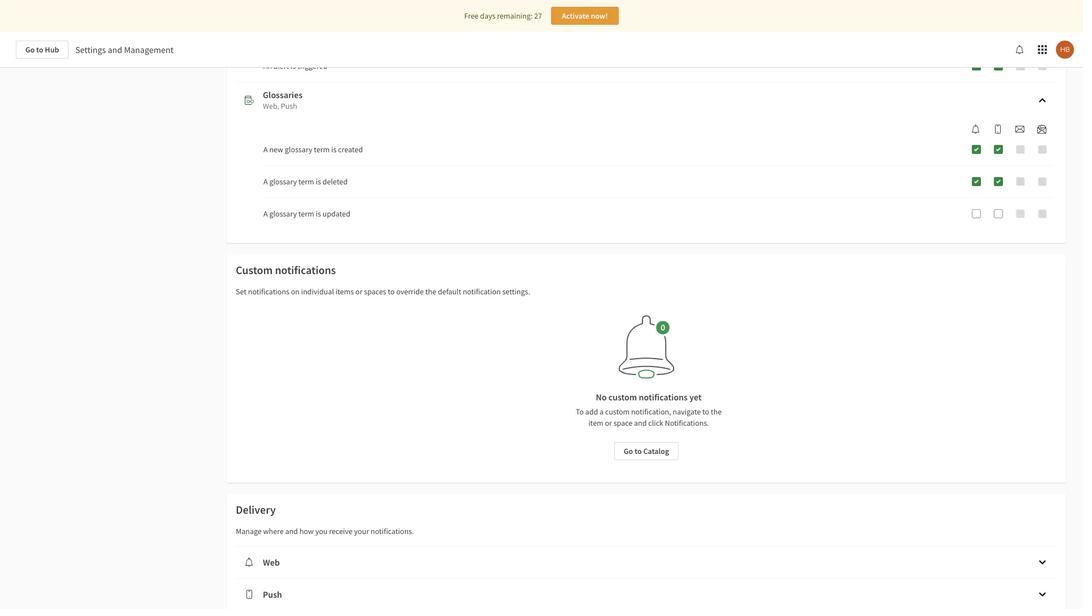 Task type: describe. For each thing, give the bounding box(es) containing it.
1 horizontal spatial and
[[285, 527, 298, 537]]

alert
[[274, 61, 289, 71]]

you
[[315, 527, 328, 537]]

notifications sent to your email element
[[1012, 125, 1030, 134]]

default
[[438, 287, 462, 297]]

go to hub link
[[16, 41, 69, 59]]

a new glossary term is created
[[264, 145, 363, 155]]

items
[[336, 287, 354, 297]]

click
[[649, 418, 664, 428]]

custom
[[236, 263, 273, 277]]

manage where and how you receive your notifications.
[[236, 527, 414, 537]]

web,
[[263, 101, 279, 111]]

management
[[124, 44, 174, 55]]

triggered
[[298, 61, 328, 71]]

add
[[586, 407, 598, 417]]

notification,
[[632, 407, 672, 417]]

on
[[291, 287, 300, 297]]

0 vertical spatial term
[[314, 145, 330, 155]]

push inside dropdown button
[[263, 589, 282, 601]]

notifications bundled in a daily email digest element
[[1034, 125, 1052, 134]]

glossaries
[[263, 89, 303, 100]]

activate now! link
[[551, 7, 619, 25]]

catalog
[[644, 447, 670, 457]]

is right alert
[[291, 61, 296, 71]]

where
[[263, 527, 284, 537]]

an
[[264, 61, 272, 71]]

to
[[576, 407, 584, 417]]

notification
[[463, 287, 501, 297]]

glossaries web, push
[[263, 89, 303, 111]]

settings
[[75, 44, 106, 55]]

notifications.
[[665, 418, 709, 428]]

27
[[535, 11, 542, 21]]

settings and management
[[75, 44, 174, 55]]

set notifications on individual items or spaces to override the default notification settings.
[[236, 287, 531, 297]]

delivery
[[236, 503, 276, 517]]

navigate
[[673, 407, 701, 417]]

spaces
[[364, 287, 387, 297]]

glossary for a glossary term is deleted
[[269, 177, 297, 187]]

set
[[236, 287, 247, 297]]

is left the deleted on the top of page
[[316, 177, 321, 187]]

deleted
[[323, 177, 348, 187]]

new
[[269, 145, 283, 155]]

yet
[[690, 392, 702, 403]]

notifications bundled in a daily email digest image
[[1038, 125, 1047, 134]]

free
[[465, 11, 479, 21]]

notifications for set
[[248, 287, 290, 297]]

receive
[[329, 527, 353, 537]]

days
[[480, 11, 496, 21]]

0 vertical spatial glossary
[[285, 145, 313, 155]]

is left updated
[[316, 209, 321, 219]]

go to catalog button
[[615, 443, 679, 461]]

to inside no custom notifications yet to add a custom notification, navigate to the item or space and click notifications.
[[703, 407, 710, 417]]

notifications when using qlik sense in a browser image
[[972, 125, 981, 134]]

settings.
[[503, 287, 531, 297]]

go to catalog
[[624, 447, 670, 457]]

push notifications in qlik sense mobile element
[[990, 125, 1008, 134]]

and inside no custom notifications yet to add a custom notification, navigate to the item or space and click notifications.
[[635, 418, 647, 428]]

an alert is triggered
[[264, 61, 328, 71]]

a for a new glossary term is created
[[264, 145, 268, 155]]

a glossary term is deleted
[[264, 177, 348, 187]]

created
[[338, 145, 363, 155]]

space
[[614, 418, 633, 428]]

is left created
[[331, 145, 337, 155]]

notifications sent to your email image
[[1016, 125, 1025, 134]]

0 horizontal spatial and
[[108, 44, 122, 55]]



Task type: locate. For each thing, give the bounding box(es) containing it.
term for deleted
[[299, 177, 314, 187]]

2 vertical spatial a
[[264, 209, 268, 219]]

custom right no
[[609, 392, 637, 403]]

1 vertical spatial go
[[624, 447, 634, 457]]

0 horizontal spatial go
[[25, 45, 35, 55]]

a left "new"
[[264, 145, 268, 155]]

0 horizontal spatial or
[[356, 287, 363, 297]]

2 a from the top
[[264, 177, 268, 187]]

the inside no custom notifications yet to add a custom notification, navigate to the item or space and click notifications.
[[711, 407, 722, 417]]

notifications up on
[[275, 263, 336, 277]]

1 vertical spatial glossary
[[269, 177, 297, 187]]

notifications for custom
[[275, 263, 336, 277]]

glossary down "new"
[[269, 177, 297, 187]]

remaining:
[[497, 11, 533, 21]]

go for go to catalog
[[624, 447, 634, 457]]

to right navigate
[[703, 407, 710, 417]]

no
[[596, 392, 607, 403]]

to
[[36, 45, 43, 55], [388, 287, 395, 297], [703, 407, 710, 417], [635, 447, 642, 457]]

now!
[[591, 11, 608, 21]]

notifications up "notification,"
[[639, 392, 688, 403]]

term left the deleted on the top of page
[[299, 177, 314, 187]]

0 vertical spatial push
[[281, 101, 297, 111]]

or right items
[[356, 287, 363, 297]]

no custom notifications yet to add a custom notification, navigate to the item or space and click notifications.
[[576, 392, 722, 428]]

2 vertical spatial and
[[285, 527, 298, 537]]

to inside "button"
[[635, 447, 642, 457]]

a for a glossary term is deleted
[[264, 177, 268, 187]]

1 horizontal spatial the
[[711, 407, 722, 417]]

your
[[354, 527, 369, 537]]

activate now!
[[562, 11, 608, 21]]

glossary
[[285, 145, 313, 155], [269, 177, 297, 187], [269, 209, 297, 219]]

3 a from the top
[[264, 209, 268, 219]]

web
[[263, 557, 280, 568]]

1 a from the top
[[264, 145, 268, 155]]

howard brown image
[[1057, 41, 1075, 59]]

1 vertical spatial push
[[263, 589, 282, 601]]

term left created
[[314, 145, 330, 155]]

0 vertical spatial or
[[356, 287, 363, 297]]

custom notifications
[[236, 263, 336, 277]]

notifications
[[275, 263, 336, 277], [248, 287, 290, 297], [639, 392, 688, 403]]

notifications.
[[371, 527, 414, 537]]

the left default
[[426, 287, 437, 297]]

push inside the glossaries web, push
[[281, 101, 297, 111]]

go to hub
[[25, 45, 59, 55]]

push notifications in qlik sense mobile image
[[994, 125, 1003, 134]]

0 vertical spatial notifications
[[275, 263, 336, 277]]

a up a glossary term is updated
[[264, 177, 268, 187]]

go left the hub
[[25, 45, 35, 55]]

push
[[281, 101, 297, 111], [263, 589, 282, 601]]

go for go to hub
[[25, 45, 35, 55]]

free days remaining: 27
[[465, 11, 542, 21]]

activate
[[562, 11, 590, 21]]

1 vertical spatial the
[[711, 407, 722, 417]]

the right navigate
[[711, 407, 722, 417]]

individual
[[301, 287, 334, 297]]

main content
[[0, 0, 1084, 610]]

to left catalog
[[635, 447, 642, 457]]

web button
[[236, 547, 1058, 579]]

notifications down custom
[[248, 287, 290, 297]]

item
[[589, 418, 604, 428]]

1 vertical spatial or
[[605, 418, 612, 428]]

to left the hub
[[36, 45, 43, 55]]

1 vertical spatial a
[[264, 177, 268, 187]]

1 vertical spatial term
[[299, 177, 314, 187]]

a glossary term is updated
[[264, 209, 351, 219]]

to right spaces
[[388, 287, 395, 297]]

is
[[291, 61, 296, 71], [331, 145, 337, 155], [316, 177, 321, 187], [316, 209, 321, 219]]

a
[[600, 407, 604, 417]]

and
[[108, 44, 122, 55], [635, 418, 647, 428], [285, 527, 298, 537]]

main content containing custom notifications
[[0, 0, 1084, 610]]

custom up space
[[606, 407, 630, 417]]

a
[[264, 145, 268, 155], [264, 177, 268, 187], [264, 209, 268, 219]]

2 vertical spatial term
[[299, 209, 314, 219]]

push button
[[236, 579, 1058, 610]]

glossary down the 'a glossary term is deleted'
[[269, 209, 297, 219]]

or inside no custom notifications yet to add a custom notification, navigate to the item or space and click notifications.
[[605, 418, 612, 428]]

or right item
[[605, 418, 612, 428]]

1 horizontal spatial or
[[605, 418, 612, 428]]

and left click on the right bottom of page
[[635, 418, 647, 428]]

0 vertical spatial and
[[108, 44, 122, 55]]

term for updated
[[299, 209, 314, 219]]

go left catalog
[[624, 447, 634, 457]]

override
[[397, 287, 424, 297]]

0 vertical spatial a
[[264, 145, 268, 155]]

1 vertical spatial custom
[[606, 407, 630, 417]]

how
[[300, 527, 314, 537]]

push down web
[[263, 589, 282, 601]]

2 vertical spatial glossary
[[269, 209, 297, 219]]

1 horizontal spatial go
[[624, 447, 634, 457]]

glossary for a glossary term is updated
[[269, 209, 297, 219]]

go
[[25, 45, 35, 55], [624, 447, 634, 457]]

push down glossaries
[[281, 101, 297, 111]]

a for a glossary term is updated
[[264, 209, 268, 219]]

0 vertical spatial the
[[426, 287, 437, 297]]

0 horizontal spatial the
[[426, 287, 437, 297]]

term left updated
[[299, 209, 314, 219]]

go inside "button"
[[624, 447, 634, 457]]

1 vertical spatial and
[[635, 418, 647, 428]]

term
[[314, 145, 330, 155], [299, 177, 314, 187], [299, 209, 314, 219]]

glossary right "new"
[[285, 145, 313, 155]]

1 vertical spatial notifications
[[248, 287, 290, 297]]

2 horizontal spatial and
[[635, 418, 647, 428]]

or
[[356, 287, 363, 297], [605, 418, 612, 428]]

hub
[[45, 45, 59, 55]]

a down the 'a glossary term is deleted'
[[264, 209, 268, 219]]

0 vertical spatial custom
[[609, 392, 637, 403]]

updated
[[323, 209, 351, 219]]

2 vertical spatial notifications
[[639, 392, 688, 403]]

notifications when using qlik sense in a browser element
[[968, 125, 986, 134]]

custom
[[609, 392, 637, 403], [606, 407, 630, 417]]

manage
[[236, 527, 262, 537]]

and right settings
[[108, 44, 122, 55]]

0 vertical spatial go
[[25, 45, 35, 55]]

and left how
[[285, 527, 298, 537]]

the
[[426, 287, 437, 297], [711, 407, 722, 417]]

notifications inside no custom notifications yet to add a custom notification, navigate to the item or space and click notifications.
[[639, 392, 688, 403]]



Task type: vqa. For each thing, say whether or not it's contained in the screenshot.
DAYS
yes



